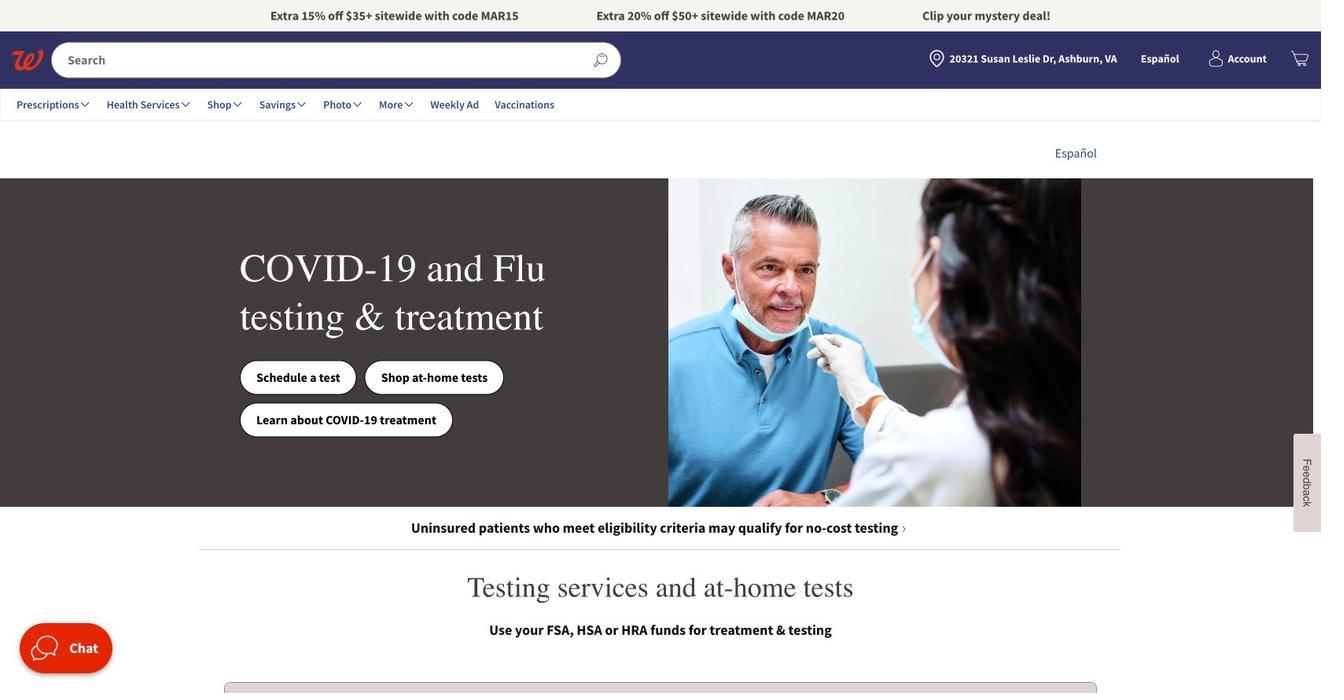 Task type: describe. For each thing, give the bounding box(es) containing it.
search image
[[586, 45, 616, 76]]

top navigation with the logo, search field, account and cart element
[[0, 31, 1322, 120]]

Search by keyword or item number text field
[[52, 43, 593, 77]]

account. element
[[1228, 50, 1267, 67]]



Task type: locate. For each thing, give the bounding box(es) containing it.
walgreens: trusted since 1901 image
[[12, 50, 43, 70]]



Task type: vqa. For each thing, say whether or not it's contained in the screenshot.
walgreens: trusted since 1901 "image"
yes



